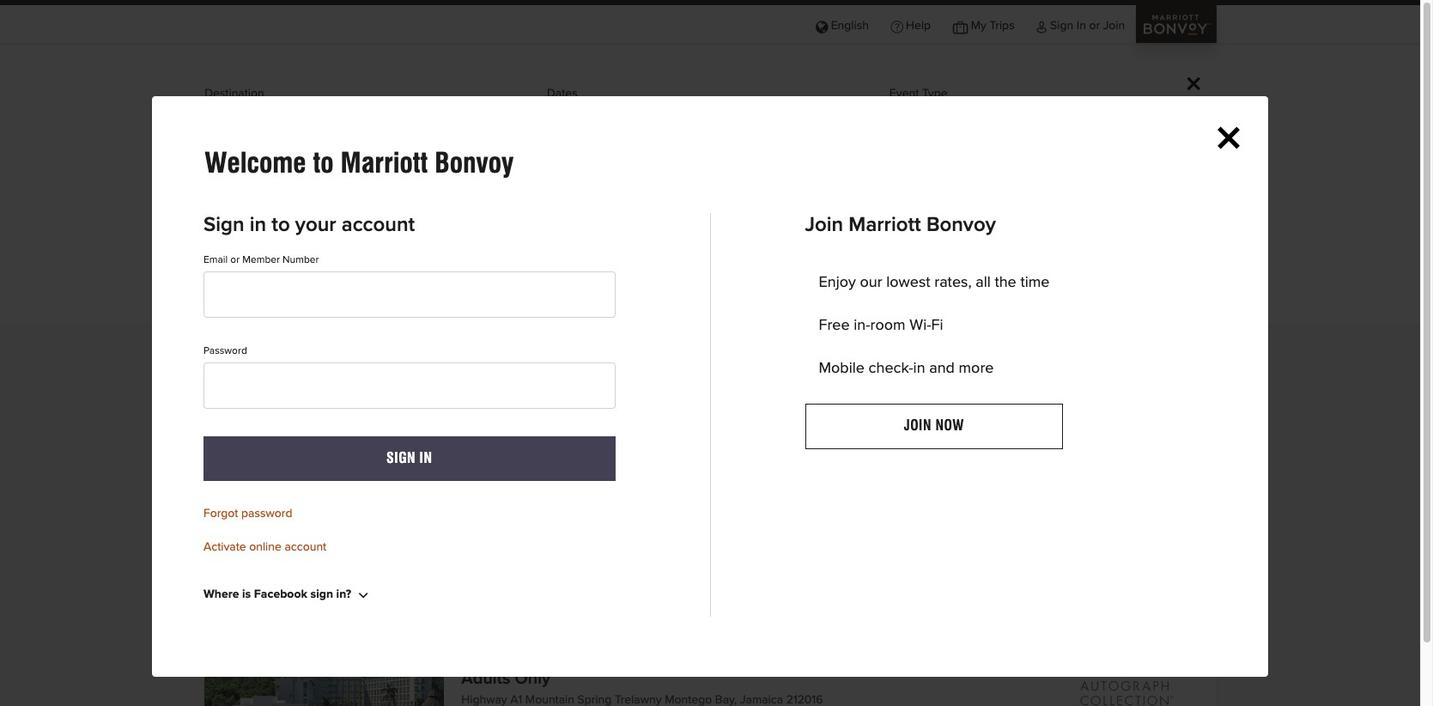 Task type: vqa. For each thing, say whether or not it's contained in the screenshot.
Sign in to your account at the top left of page
yes



Task type: describe. For each thing, give the bounding box(es) containing it.
royalton blue waters montego bay, an autograph collection all-inclusive resort link
[[462, 383, 1044, 424]]

guest rooms
[[205, 168, 272, 180]]

guest
[[205, 168, 236, 180]]

Password password field
[[204, 363, 616, 409]]

forgot password link
[[204, 508, 293, 520]]

where
[[204, 589, 239, 601]]

highway
[[462, 430, 507, 442]]

showing
[[204, 334, 244, 348]]

waters
[[572, 385, 625, 402]]

hideaway
[[462, 650, 538, 667]]

activate
[[204, 542, 246, 554]]

32
[[865, 284, 880, 296]]

member
[[242, 255, 280, 265]]

at
[[542, 650, 557, 667]]

royalton inside royalton blue waters montego bay, an autograph collection all-inclusive resort highway a1 mountain spring trelawny montego bay, jamaica 212016
[[462, 385, 529, 402]]

sign for sign in or join
[[1051, 20, 1074, 32]]

join for join now
[[904, 418, 932, 434]]

hideaway at royalton blue waters, an autograph collection all-inclusive - adults only image
[[205, 631, 444, 706]]

0 horizontal spatial bonvoy
[[435, 146, 514, 180]]

sign in or join link
[[1026, 5, 1137, 44]]

a1
[[511, 430, 523, 442]]

1 horizontal spatial account
[[342, 215, 415, 235]]

0 horizontal spatial -
[[256, 334, 260, 348]]

dates
[[547, 88, 578, 100]]

free in-room wi-fi
[[819, 318, 944, 334]]

event type
[[890, 88, 948, 100]]

internet
[[733, 510, 769, 520]]

1 horizontal spatial marriott
[[849, 215, 922, 235]]

in for sign in
[[420, 450, 433, 467]]

1 horizontal spatial free
[[819, 318, 850, 334]]

check-
[[869, 361, 914, 377]]

lowest
[[887, 275, 931, 291]]

sign for sign in to your account
[[204, 215, 245, 235]]

autograph for waters,
[[759, 650, 841, 667]]

largest
[[656, 480, 689, 491]]

mobile
[[819, 361, 865, 377]]

1 vertical spatial or
[[231, 255, 240, 265]]

1 vertical spatial bay,
[[716, 430, 737, 442]]

my
[[972, 20, 987, 32]]

filter by: brand
[[1002, 283, 1082, 295]]

forgot password
[[204, 508, 293, 520]]

trips
[[990, 20, 1015, 32]]

autograph for bay,
[[765, 385, 847, 402]]

arrow down image
[[358, 586, 370, 603]]

password
[[241, 508, 293, 520]]

waters,
[[672, 650, 729, 667]]

now
[[936, 418, 965, 434]]

high-
[[679, 510, 702, 520]]

collection for royalton blue waters montego bay, an autograph collection all-inclusive resort highway a1 mountain spring trelawny montego bay, jamaica 212016
[[851, 385, 928, 402]]

meeting/event rooms: 1
[[462, 480, 571, 491]]

from
[[828, 284, 862, 296]]

sign in button
[[204, 436, 616, 481]]

brand
[[1051, 283, 1082, 295]]

adults
[[462, 671, 511, 688]]

collection for hideaway at royalton blue waters, an autograph collection all-inclusive - adults only
[[845, 650, 922, 667]]

online
[[249, 542, 282, 554]]

only
[[515, 671, 551, 688]]

type
[[923, 88, 948, 100]]

english link
[[805, 5, 880, 44]]

brands
[[931, 284, 980, 296]]

is
[[242, 589, 251, 601]]

an for bay,
[[740, 385, 761, 402]]

enjoy our lowest rates, all the time
[[819, 275, 1050, 291]]

where is facebook sign in?
[[204, 589, 351, 601]]

english
[[831, 20, 869, 32]]

- inside largest room: maximum breakout rooms: - free high-speed internet
[[778, 495, 781, 505]]

filter
[[1002, 283, 1029, 295]]

more
[[959, 361, 994, 377]]

mobile check-in and more
[[819, 361, 994, 377]]

welcome
[[205, 146, 306, 180]]

select from 32 unique brands
[[782, 284, 980, 296]]

in for sign in or join
[[1077, 20, 1087, 32]]

rates,
[[935, 275, 972, 291]]

royalton inside the hideaway at royalton blue waters, an autograph collection all-inclusive - adults only
[[561, 650, 628, 667]]

join now
[[904, 418, 965, 434]]

sign in
[[387, 450, 433, 467]]

free inside largest room: maximum breakout rooms: - free high-speed internet
[[656, 510, 676, 520]]

showing 1 - 2
[[204, 334, 269, 348]]

Event space text field
[[547, 186, 873, 232]]

sign for sign in
[[387, 450, 416, 467]]

unique
[[883, 284, 928, 296]]

blue inside royalton blue waters montego bay, an autograph collection all-inclusive resort highway a1 mountain spring trelawny montego bay, jamaica 212016
[[533, 385, 568, 402]]

room
[[871, 318, 906, 334]]

0 horizontal spatial in
[[250, 215, 266, 235]]

where is facebook sign in? button
[[204, 586, 370, 603]]

email
[[204, 255, 228, 265]]

breakout
[[702, 495, 742, 505]]

blue inside the hideaway at royalton blue waters, an autograph collection all-inclusive - adults only
[[633, 650, 668, 667]]

spring
[[578, 430, 612, 442]]



Task type: locate. For each thing, give the bounding box(es) containing it.
1 horizontal spatial 1
[[566, 480, 571, 491]]

join marriott bonvoy
[[805, 215, 996, 235]]

0 vertical spatial royalton
[[462, 385, 529, 402]]

join right account "image" on the top
[[1104, 20, 1126, 32]]

inclusive inside the hideaway at royalton blue waters, an autograph collection all-inclusive - adults only
[[952, 650, 1019, 667]]

account right your
[[342, 215, 415, 235]]

1 down mountain
[[566, 480, 571, 491]]

royalton blue waters montego bay, an autograph collection all-inclusive resort highway a1 mountain spring trelawny montego bay, jamaica 212016
[[462, 385, 1025, 442]]

blue up mountain
[[533, 385, 568, 402]]

0 vertical spatial rooms:
[[530, 480, 560, 491]]

0 horizontal spatial in
[[420, 450, 433, 467]]

in up member at the top of page
[[250, 215, 266, 235]]

0 vertical spatial autograph
[[765, 385, 847, 402]]

forgot
[[204, 508, 238, 520]]

meeting/event
[[462, 480, 527, 491]]

1 horizontal spatial in
[[914, 361, 926, 377]]

0 horizontal spatial to
[[272, 215, 290, 235]]

0 horizontal spatial or
[[231, 255, 240, 265]]

enjoy
[[819, 275, 856, 291]]

0 vertical spatial collection
[[851, 385, 928, 402]]

or right account "image" on the top
[[1090, 20, 1101, 32]]

sign right account "image" on the top
[[1051, 20, 1074, 32]]

destination
[[205, 88, 264, 100]]

join for join marriott bonvoy
[[805, 215, 844, 235]]

free
[[819, 318, 850, 334], [656, 510, 676, 520]]

hideaway at royalton blue waters, an autograph collection all-inclusive - adults only
[[462, 650, 1028, 688]]

trelawny
[[615, 430, 662, 442]]

1 vertical spatial autograph
[[759, 650, 841, 667]]

0 vertical spatial marriott
[[341, 146, 428, 180]]

blue left waters,
[[633, 650, 668, 667]]

royalton up resort
[[462, 385, 529, 402]]

marriott
[[341, 146, 428, 180], [849, 215, 922, 235]]

event
[[890, 88, 920, 100]]

an for waters,
[[734, 650, 755, 667]]

hideaway at royalton blue waters, an autograph collection all-inclusive - adults only link
[[462, 648, 1044, 689]]

1 vertical spatial sign
[[204, 215, 245, 235]]

1 vertical spatial -
[[778, 495, 781, 505]]

0 vertical spatial in
[[250, 215, 266, 235]]

1 vertical spatial all-
[[927, 650, 952, 667]]

blue
[[533, 385, 568, 402], [633, 650, 668, 667]]

all
[[976, 275, 991, 291]]

password
[[204, 346, 247, 357]]

0 vertical spatial to
[[313, 146, 334, 180]]

0 vertical spatial montego
[[630, 385, 699, 402]]

1 vertical spatial free
[[656, 510, 676, 520]]

1 left "2"
[[247, 334, 253, 348]]

0 vertical spatial bay,
[[703, 385, 735, 402]]

sign in to your account
[[204, 215, 415, 235]]

0 vertical spatial an
[[740, 385, 761, 402]]

1 vertical spatial join
[[805, 215, 844, 235]]

an inside royalton blue waters montego bay, an autograph collection all-inclusive resort highway a1 mountain spring trelawny montego bay, jamaica 212016
[[740, 385, 761, 402]]

by:
[[1032, 283, 1047, 295]]

1 vertical spatial in
[[420, 450, 433, 467]]

0 vertical spatial free
[[819, 318, 850, 334]]

2 vertical spatial join
[[904, 418, 932, 434]]

1 horizontal spatial join
[[904, 418, 932, 434]]

1 horizontal spatial or
[[1090, 20, 1101, 32]]

an inside the hideaway at royalton blue waters, an autograph collection all-inclusive - adults only
[[734, 650, 755, 667]]

2 horizontal spatial sign
[[1051, 20, 1074, 32]]

fi
[[932, 318, 944, 334]]

1 vertical spatial inclusive
[[952, 650, 1019, 667]]

2 horizontal spatial -
[[1023, 650, 1028, 667]]

1 vertical spatial montego
[[665, 430, 712, 442]]

all- for royalton blue waters montego bay, an autograph collection all-inclusive resort highway a1 mountain spring trelawny montego bay, jamaica 212016
[[933, 385, 958, 402]]

in down the password password field
[[420, 450, 433, 467]]

1 horizontal spatial rooms:
[[745, 495, 775, 505]]

autograph inside royalton blue waters montego bay, an autograph collection all-inclusive resort highway a1 mountain spring trelawny montego bay, jamaica 212016
[[765, 385, 847, 402]]

1 vertical spatial collection
[[845, 650, 922, 667]]

in right account "image" on the top
[[1077, 20, 1087, 32]]

0 horizontal spatial blue
[[533, 385, 568, 402]]

collection inside the hideaway at royalton blue waters, an autograph collection all-inclusive - adults only
[[845, 650, 922, 667]]

largest room: maximum breakout rooms: - free high-speed internet
[[656, 480, 781, 520]]

rooms: inside largest room: maximum breakout rooms: - free high-speed internet
[[745, 495, 775, 505]]

all- inside the hideaway at royalton blue waters, an autograph collection all-inclusive - adults only
[[927, 650, 952, 667]]

join inside sign in or join link
[[1104, 20, 1126, 32]]

inclusive
[[958, 385, 1025, 402], [952, 650, 1019, 667]]

my trips
[[972, 20, 1015, 32]]

1 vertical spatial to
[[272, 215, 290, 235]]

1
[[247, 334, 253, 348], [566, 480, 571, 491]]

help link
[[880, 5, 942, 44]]

maximum
[[656, 495, 699, 505]]

1 vertical spatial rooms:
[[745, 495, 775, 505]]

the
[[995, 275, 1017, 291]]

sign down the password password field
[[387, 450, 416, 467]]

0 horizontal spatial marriott
[[341, 146, 428, 180]]

speed
[[702, 510, 731, 520]]

an up jamaica
[[740, 385, 761, 402]]

1 vertical spatial account
[[285, 542, 327, 554]]

montego right trelawny at the left bottom
[[665, 430, 712, 442]]

to up your
[[313, 146, 334, 180]]

in
[[250, 215, 266, 235], [914, 361, 926, 377]]

all- inside royalton blue waters montego bay, an autograph collection all-inclusive resort highway a1 mountain spring trelawny montego bay, jamaica 212016
[[933, 385, 958, 402]]

montego up trelawny at the left bottom
[[630, 385, 699, 402]]

join up enjoy
[[805, 215, 844, 235]]

0 vertical spatial bonvoy
[[435, 146, 514, 180]]

- inside the hideaway at royalton blue waters, an autograph collection all-inclusive - adults only
[[1023, 650, 1028, 667]]

Destination text field
[[205, 105, 530, 151]]

jamaica
[[741, 430, 784, 442]]

sign up email
[[204, 215, 245, 235]]

1 vertical spatial marriott
[[849, 215, 922, 235]]

Email or Member Number text field
[[204, 272, 616, 318]]

1 vertical spatial bonvoy
[[927, 215, 996, 235]]

None submit
[[890, 186, 1215, 232]]

0 vertical spatial in
[[1077, 20, 1087, 32]]

room:
[[692, 480, 718, 491]]

mountain
[[526, 430, 575, 442]]

inclusive inside royalton blue waters montego bay, an autograph collection all-inclusive resort highway a1 mountain spring trelawny montego bay, jamaica 212016
[[958, 385, 1025, 402]]

1 horizontal spatial blue
[[633, 650, 668, 667]]

activate online account link
[[204, 542, 327, 554]]

free down maximum
[[656, 510, 676, 520]]

rooms: up internet
[[745, 495, 775, 505]]

0 horizontal spatial join
[[805, 215, 844, 235]]

rooms: down mountain
[[530, 480, 560, 491]]

in-
[[854, 318, 871, 334]]

2
[[263, 334, 269, 348]]

facebook
[[254, 589, 308, 601]]

sign inside button
[[387, 450, 416, 467]]

to left your
[[272, 215, 290, 235]]

inclusive for royalton blue waters montego bay, an autograph collection all-inclusive resort highway a1 mountain spring trelawny montego bay, jamaica 212016
[[958, 385, 1025, 402]]

select
[[782, 284, 825, 296]]

an right waters,
[[734, 650, 755, 667]]

globe image
[[816, 20, 828, 32]]

2 vertical spatial sign
[[387, 450, 416, 467]]

in left and
[[914, 361, 926, 377]]

account image
[[1037, 20, 1048, 32]]

1 horizontal spatial to
[[313, 146, 334, 180]]

rooms:
[[530, 480, 560, 491], [745, 495, 775, 505]]

1 vertical spatial 1
[[566, 480, 571, 491]]

rooms
[[239, 168, 272, 180]]

help
[[907, 20, 931, 32]]

collection
[[851, 385, 928, 402], [845, 650, 922, 667]]

1 horizontal spatial sign
[[387, 450, 416, 467]]

to
[[313, 146, 334, 180], [272, 215, 290, 235]]

royalton right at
[[561, 650, 628, 667]]

royalton blue waters montego bay, an autograph collection all-inclusive resort image
[[205, 366, 444, 526]]

inclusive for hideaway at royalton blue waters, an autograph collection all-inclusive - adults only
[[952, 650, 1019, 667]]

join left now
[[904, 418, 932, 434]]

autograph
[[765, 385, 847, 402], [759, 650, 841, 667]]

0 vertical spatial or
[[1090, 20, 1101, 32]]

suitcase image
[[953, 20, 968, 32]]

2 vertical spatial -
[[1023, 650, 1028, 667]]

0 vertical spatial -
[[256, 334, 260, 348]]

wi-
[[910, 318, 932, 334]]

1 vertical spatial an
[[734, 650, 755, 667]]

free left in-
[[819, 318, 850, 334]]

join now link
[[805, 404, 1064, 449]]

marriott up guest rooms text field
[[341, 146, 428, 180]]

0 vertical spatial blue
[[533, 385, 568, 402]]

and
[[930, 361, 955, 377]]

email or member number
[[204, 255, 319, 265]]

1 vertical spatial royalton
[[561, 650, 628, 667]]

Guest rooms text field
[[205, 186, 530, 232]]

0 vertical spatial join
[[1104, 20, 1126, 32]]

0 horizontal spatial rooms:
[[530, 480, 560, 491]]

0 horizontal spatial sign
[[204, 215, 245, 235]]

all-
[[933, 385, 958, 402], [927, 650, 952, 667]]

in
[[1077, 20, 1087, 32], [420, 450, 433, 467]]

number
[[283, 255, 319, 265]]

0 horizontal spatial account
[[285, 542, 327, 554]]

or
[[1090, 20, 1101, 32], [231, 255, 240, 265]]

1 horizontal spatial in
[[1077, 20, 1087, 32]]

0 vertical spatial all-
[[933, 385, 958, 402]]

0 horizontal spatial free
[[656, 510, 676, 520]]

0 horizontal spatial royalton
[[462, 385, 529, 402]]

help image
[[891, 20, 903, 32]]

0 vertical spatial sign
[[1051, 20, 1074, 32]]

in?
[[336, 589, 351, 601]]

montego
[[630, 385, 699, 402], [665, 430, 712, 442]]

all- for hideaway at royalton blue waters, an autograph collection all-inclusive - adults only
[[927, 650, 952, 667]]

an
[[740, 385, 761, 402], [734, 650, 755, 667]]

0 vertical spatial account
[[342, 215, 415, 235]]

your
[[295, 215, 336, 235]]

sign in or join
[[1051, 20, 1126, 32]]

0 horizontal spatial 1
[[247, 334, 253, 348]]

account
[[342, 215, 415, 235], [285, 542, 327, 554]]

account right online
[[285, 542, 327, 554]]

time
[[1021, 275, 1050, 291]]

1 vertical spatial in
[[914, 361, 926, 377]]

212016
[[787, 430, 823, 442]]

my trips link
[[942, 5, 1026, 44]]

0 vertical spatial inclusive
[[958, 385, 1025, 402]]

marriott up "our"
[[849, 215, 922, 235]]

resort
[[462, 406, 511, 423]]

or right email
[[231, 255, 240, 265]]

in inside button
[[420, 450, 433, 467]]

sign
[[311, 589, 333, 601]]

activate online account
[[204, 542, 327, 554]]

our
[[860, 275, 883, 291]]

collection inside royalton blue waters montego bay, an autograph collection all-inclusive resort highway a1 mountain spring trelawny montego bay, jamaica 212016
[[851, 385, 928, 402]]

1 horizontal spatial bonvoy
[[927, 215, 996, 235]]

1 horizontal spatial -
[[778, 495, 781, 505]]

2 horizontal spatial join
[[1104, 20, 1126, 32]]

royalton
[[462, 385, 529, 402], [561, 650, 628, 667]]

0 vertical spatial 1
[[247, 334, 253, 348]]

autograph inside the hideaway at royalton blue waters, an autograph collection all-inclusive - adults only
[[759, 650, 841, 667]]

1 vertical spatial blue
[[633, 650, 668, 667]]

join inside join now link
[[904, 418, 932, 434]]

1 horizontal spatial royalton
[[561, 650, 628, 667]]



